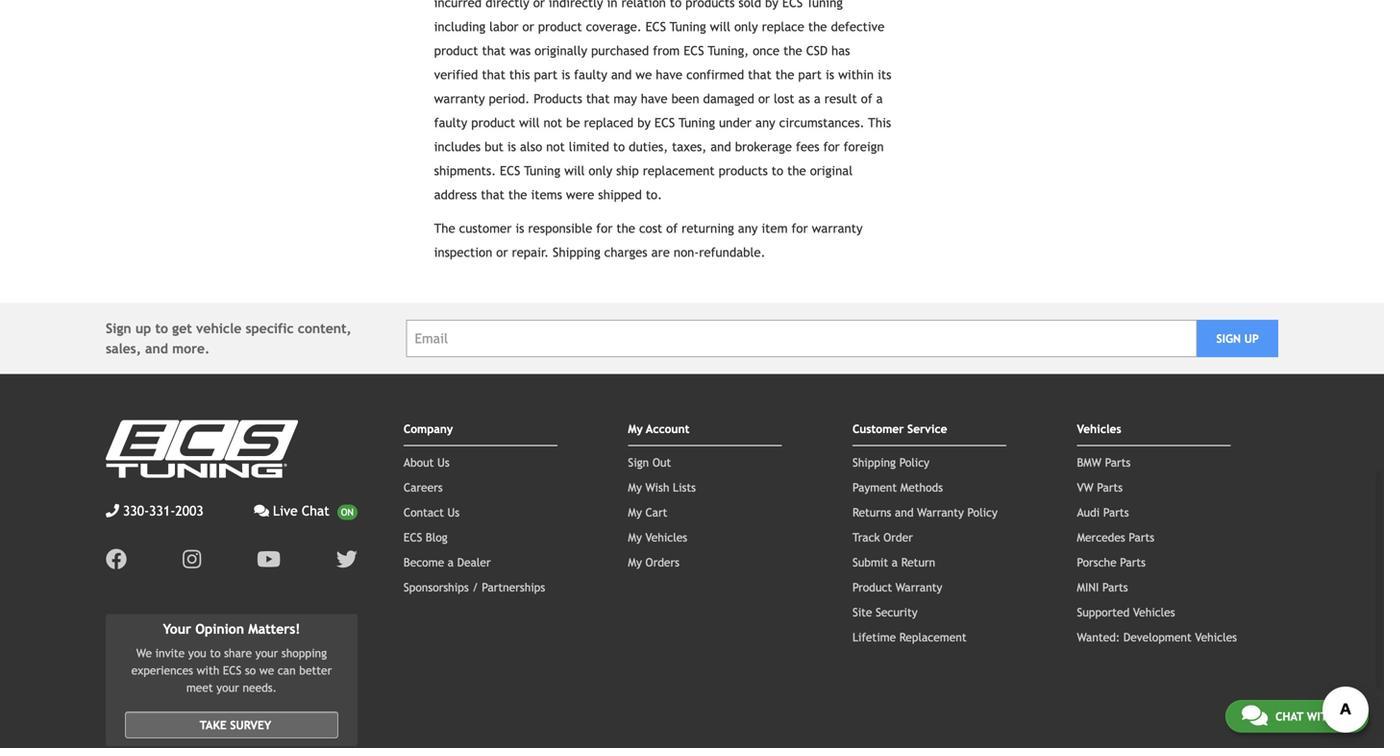 Task type: locate. For each thing, give the bounding box(es) containing it.
us right contact
[[447, 506, 460, 519]]

dealer
[[457, 556, 491, 569]]

take survey
[[200, 719, 271, 733]]

company
[[404, 422, 453, 436]]

parts for audi parts
[[1103, 506, 1129, 519]]

0 horizontal spatial policy
[[900, 456, 930, 469]]

a
[[448, 556, 454, 569], [892, 556, 898, 569]]

sign inside 'button'
[[1217, 332, 1241, 345]]

comments image
[[1242, 705, 1268, 728]]

payment
[[853, 481, 897, 494]]

1 horizontal spatial for
[[792, 221, 808, 236]]

methods
[[901, 481, 943, 494]]

us inside 'chat with us' link
[[1339, 710, 1353, 724]]

us
[[437, 456, 450, 469], [447, 506, 460, 519], [1339, 710, 1353, 724]]

sales,
[[106, 341, 141, 356]]

my down my cart
[[628, 531, 642, 544]]

for
[[596, 221, 613, 236], [792, 221, 808, 236]]

live chat
[[273, 504, 330, 519]]

1 horizontal spatial to
[[210, 647, 221, 660]]

payment methods
[[853, 481, 943, 494]]

mercedes parts link
[[1077, 531, 1155, 544]]

us right about
[[437, 456, 450, 469]]

warranty down return
[[896, 581, 943, 594]]

ecs tuning image
[[106, 420, 298, 478]]

we
[[136, 647, 152, 660]]

ecs left so
[[223, 664, 242, 678]]

sign up
[[1217, 332, 1259, 345]]

vehicles up orders
[[646, 531, 688, 544]]

returns and warranty policy link
[[853, 506, 998, 519]]

a left dealer
[[448, 556, 454, 569]]

330-331-2003 link
[[106, 501, 204, 521]]

are
[[651, 245, 670, 260]]

0 vertical spatial shipping
[[553, 245, 601, 260]]

1 my from the top
[[628, 422, 643, 436]]

us right comments icon
[[1339, 710, 1353, 724]]

1 horizontal spatial shipping
[[853, 456, 896, 469]]

/
[[472, 581, 478, 594]]

more.
[[172, 341, 210, 356]]

vehicle
[[196, 321, 242, 336]]

my orders
[[628, 556, 680, 569]]

sign out
[[628, 456, 671, 469]]

with up meet
[[197, 664, 219, 678]]

up for sign up to get vehicle specific content, sales, and more.
[[135, 321, 151, 336]]

to
[[155, 321, 168, 336], [210, 647, 221, 660]]

you
[[188, 647, 206, 660]]

my
[[628, 422, 643, 436], [628, 481, 642, 494], [628, 506, 642, 519], [628, 531, 642, 544], [628, 556, 642, 569]]

my wish lists link
[[628, 481, 696, 494]]

bmw parts
[[1077, 456, 1131, 469]]

porsche
[[1077, 556, 1117, 569]]

needs.
[[243, 682, 277, 695]]

sign inside sign up to get vehicle specific content, sales, and more.
[[106, 321, 131, 336]]

0 horizontal spatial a
[[448, 556, 454, 569]]

2 horizontal spatial sign
[[1217, 332, 1241, 345]]

parts up mercedes parts link
[[1103, 506, 1129, 519]]

your right meet
[[217, 682, 239, 695]]

1 vertical spatial to
[[210, 647, 221, 660]]

parts down the mercedes parts
[[1120, 556, 1146, 569]]

1 horizontal spatial policy
[[968, 506, 998, 519]]

parts for bmw parts
[[1105, 456, 1131, 469]]

wanted: development vehicles
[[1077, 631, 1237, 644]]

return
[[901, 556, 936, 569]]

mercedes parts
[[1077, 531, 1155, 544]]

my vehicles
[[628, 531, 688, 544]]

0 vertical spatial and
[[145, 341, 168, 356]]

my for my orders
[[628, 556, 642, 569]]

1 horizontal spatial your
[[255, 647, 278, 660]]

my wish lists
[[628, 481, 696, 494]]

your up the we
[[255, 647, 278, 660]]

0 vertical spatial to
[[155, 321, 168, 336]]

submit
[[853, 556, 888, 569]]

and inside sign up to get vehicle specific content, sales, and more.
[[145, 341, 168, 356]]

0 horizontal spatial ecs
[[223, 664, 242, 678]]

1 horizontal spatial a
[[892, 556, 898, 569]]

my left wish
[[628, 481, 642, 494]]

porsche parts link
[[1077, 556, 1146, 569]]

0 horizontal spatial chat
[[302, 504, 330, 519]]

responsible
[[528, 221, 592, 236]]

sign for sign out
[[628, 456, 649, 469]]

0 horizontal spatial sign
[[106, 321, 131, 336]]

lifetime replacement
[[853, 631, 967, 644]]

parts right bmw
[[1105, 456, 1131, 469]]

shipping down responsible
[[553, 245, 601, 260]]

bmw
[[1077, 456, 1102, 469]]

to right you
[[210, 647, 221, 660]]

1 vertical spatial us
[[447, 506, 460, 519]]

get
[[172, 321, 192, 336]]

0 vertical spatial your
[[255, 647, 278, 660]]

supported
[[1077, 606, 1130, 619]]

share
[[224, 647, 252, 660]]

2 a from the left
[[892, 556, 898, 569]]

0 horizontal spatial your
[[217, 682, 239, 695]]

1 a from the left
[[448, 556, 454, 569]]

up inside sign up to get vehicle specific content, sales, and more.
[[135, 321, 151, 336]]

my cart link
[[628, 506, 668, 519]]

3 my from the top
[[628, 506, 642, 519]]

with right comments icon
[[1307, 710, 1335, 724]]

0 horizontal spatial for
[[596, 221, 613, 236]]

and up order
[[895, 506, 914, 519]]

2 my from the top
[[628, 481, 642, 494]]

parts down porsche parts at bottom right
[[1103, 581, 1128, 594]]

facebook logo image
[[106, 549, 127, 570]]

audi
[[1077, 506, 1100, 519]]

opinion
[[195, 622, 244, 637]]

0 horizontal spatial shipping
[[553, 245, 601, 260]]

ecs left blog
[[404, 531, 422, 544]]

a for submit
[[892, 556, 898, 569]]

up inside 'button'
[[1245, 332, 1259, 345]]

my left cart
[[628, 506, 642, 519]]

vw parts
[[1077, 481, 1123, 494]]

vehicles up bmw parts link
[[1077, 422, 1122, 436]]

partnerships
[[482, 581, 545, 594]]

a left return
[[892, 556, 898, 569]]

vehicles up wanted: development vehicles
[[1133, 606, 1175, 619]]

mini parts
[[1077, 581, 1128, 594]]

parts for porsche parts
[[1120, 556, 1146, 569]]

your opinion matters!
[[163, 622, 300, 637]]

chat right live on the bottom left
[[302, 504, 330, 519]]

parts up porsche parts at bottom right
[[1129, 531, 1155, 544]]

0 vertical spatial ecs
[[404, 531, 422, 544]]

mini
[[1077, 581, 1099, 594]]

product warranty
[[853, 581, 943, 594]]

submit a return
[[853, 556, 936, 569]]

parts right vw on the bottom
[[1097, 481, 1123, 494]]

1 horizontal spatial sign
[[628, 456, 649, 469]]

5 my from the top
[[628, 556, 642, 569]]

parts
[[1105, 456, 1131, 469], [1097, 481, 1123, 494], [1103, 506, 1129, 519], [1129, 531, 1155, 544], [1120, 556, 1146, 569], [1103, 581, 1128, 594]]

with inside the we invite you to share your shopping experiences with ecs so we can better meet your needs.
[[197, 664, 219, 678]]

to left get on the left top of the page
[[155, 321, 168, 336]]

chat
[[302, 504, 330, 519], [1276, 710, 1304, 724]]

to inside sign up to get vehicle specific content, sales, and more.
[[155, 321, 168, 336]]

careers
[[404, 481, 443, 494]]

we invite you to share your shopping experiences with ecs so we can better meet your needs.
[[131, 647, 332, 695]]

1 horizontal spatial with
[[1307, 710, 1335, 724]]

about us link
[[404, 456, 450, 469]]

invite
[[155, 647, 185, 660]]

content,
[[298, 321, 352, 336]]

chat right comments icon
[[1276, 710, 1304, 724]]

bmw parts link
[[1077, 456, 1131, 469]]

0 horizontal spatial with
[[197, 664, 219, 678]]

item
[[762, 221, 788, 236]]

0 horizontal spatial to
[[155, 321, 168, 336]]

and right the sales,
[[145, 341, 168, 356]]

my left orders
[[628, 556, 642, 569]]

1 horizontal spatial and
[[895, 506, 914, 519]]

out
[[653, 456, 671, 469]]

4 my from the top
[[628, 531, 642, 544]]

1 vertical spatial ecs
[[223, 664, 242, 678]]

sign
[[106, 321, 131, 336], [1217, 332, 1241, 345], [628, 456, 649, 469]]

1 vertical spatial your
[[217, 682, 239, 695]]

1 vertical spatial with
[[1307, 710, 1335, 724]]

0 horizontal spatial up
[[135, 321, 151, 336]]

and
[[145, 341, 168, 356], [895, 506, 914, 519]]

become
[[404, 556, 444, 569]]

us for about us
[[437, 456, 450, 469]]

parts for mercedes parts
[[1129, 531, 1155, 544]]

2 for from the left
[[792, 221, 808, 236]]

for right item
[[792, 221, 808, 236]]

vehicles right development
[[1195, 631, 1237, 644]]

1 horizontal spatial up
[[1245, 332, 1259, 345]]

shipping
[[553, 245, 601, 260], [853, 456, 896, 469]]

my for my account
[[628, 422, 643, 436]]

better
[[299, 664, 332, 678]]

shopping
[[282, 647, 327, 660]]

specific
[[246, 321, 294, 336]]

live
[[273, 504, 298, 519]]

for left the
[[596, 221, 613, 236]]

blog
[[426, 531, 448, 544]]

0 vertical spatial with
[[197, 664, 219, 678]]

contact us
[[404, 506, 460, 519]]

of
[[666, 221, 678, 236]]

0 vertical spatial warranty
[[917, 506, 964, 519]]

account
[[646, 422, 690, 436]]

1 horizontal spatial chat
[[1276, 710, 1304, 724]]

1 vertical spatial chat
[[1276, 710, 1304, 724]]

0 vertical spatial us
[[437, 456, 450, 469]]

shipping up payment
[[853, 456, 896, 469]]

2 vertical spatial us
[[1339, 710, 1353, 724]]

my left account
[[628, 422, 643, 436]]

1 vertical spatial warranty
[[896, 581, 943, 594]]

0 horizontal spatial and
[[145, 341, 168, 356]]

warranty down methods
[[917, 506, 964, 519]]

shipping policy link
[[853, 456, 930, 469]]

up
[[135, 321, 151, 336], [1245, 332, 1259, 345]]

warranty
[[917, 506, 964, 519], [896, 581, 943, 594]]



Task type: vqa. For each thing, say whether or not it's contained in the screenshot.
SEARCH Image
no



Task type: describe. For each thing, give the bounding box(es) containing it.
product
[[853, 581, 892, 594]]

up for sign up
[[1245, 332, 1259, 345]]

1 for from the left
[[596, 221, 613, 236]]

the customer is responsible for the cost of returning any item for warranty inspection or repair. shipping charges are non-refundable.
[[434, 221, 863, 260]]

sign up to get vehicle specific content, sales, and more.
[[106, 321, 352, 356]]

parts for vw parts
[[1097, 481, 1123, 494]]

wanted: development vehicles link
[[1077, 631, 1237, 644]]

can
[[278, 664, 296, 678]]

your
[[163, 622, 191, 637]]

security
[[876, 606, 918, 619]]

a for become
[[448, 556, 454, 569]]

so
[[245, 664, 256, 678]]

service
[[908, 422, 947, 436]]

my vehicles link
[[628, 531, 688, 544]]

0 vertical spatial policy
[[900, 456, 930, 469]]

take survey link
[[125, 712, 338, 739]]

sponsorships
[[404, 581, 469, 594]]

customer
[[459, 221, 512, 236]]

sign for sign up
[[1217, 332, 1241, 345]]

or
[[496, 245, 508, 260]]

survey
[[230, 719, 271, 733]]

cost
[[639, 221, 663, 236]]

track order link
[[853, 531, 913, 544]]

1 vertical spatial policy
[[968, 506, 998, 519]]

331-
[[149, 504, 175, 519]]

become a dealer
[[404, 556, 491, 569]]

contact
[[404, 506, 444, 519]]

2003
[[175, 504, 204, 519]]

0 vertical spatial chat
[[302, 504, 330, 519]]

about
[[404, 456, 434, 469]]

supported vehicles
[[1077, 606, 1175, 619]]

my orders link
[[628, 556, 680, 569]]

is
[[516, 221, 524, 236]]

phone image
[[106, 504, 119, 518]]

replacement
[[900, 631, 967, 644]]

become a dealer link
[[404, 556, 491, 569]]

to inside the we invite you to share your shopping experiences with ecs so we can better meet your needs.
[[210, 647, 221, 660]]

submit a return link
[[853, 556, 936, 569]]

audi parts link
[[1077, 506, 1129, 519]]

chat with us
[[1276, 710, 1353, 724]]

1 horizontal spatial ecs
[[404, 531, 422, 544]]

parts for mini parts
[[1103, 581, 1128, 594]]

ecs inside the we invite you to share your shopping experiences with ecs so we can better meet your needs.
[[223, 664, 242, 678]]

sign out link
[[628, 456, 671, 469]]

Email email field
[[406, 320, 1197, 357]]

meet
[[186, 682, 213, 695]]

contact us link
[[404, 506, 460, 519]]

we
[[259, 664, 274, 678]]

us for contact us
[[447, 506, 460, 519]]

330-
[[123, 504, 149, 519]]

orders
[[646, 556, 680, 569]]

my for my cart
[[628, 506, 642, 519]]

track order
[[853, 531, 913, 544]]

vw
[[1077, 481, 1094, 494]]

live chat link
[[254, 501, 358, 521]]

sponsorships / partnerships link
[[404, 581, 545, 594]]

chat with us link
[[1226, 701, 1369, 734]]

instagram logo image
[[183, 549, 201, 570]]

site security link
[[853, 606, 918, 619]]

comments image
[[254, 504, 269, 518]]

ecs blog link
[[404, 531, 448, 544]]

about us
[[404, 456, 450, 469]]

youtube logo image
[[257, 549, 281, 570]]

site security
[[853, 606, 918, 619]]

any
[[738, 221, 758, 236]]

returning
[[682, 221, 734, 236]]

shipping inside the customer is responsible for the cost of returning any item for warranty inspection or repair. shipping charges are non-refundable.
[[553, 245, 601, 260]]

the
[[617, 221, 635, 236]]

supported vehicles link
[[1077, 606, 1175, 619]]

my account
[[628, 422, 690, 436]]

twitter logo image
[[336, 549, 358, 570]]

my for my wish lists
[[628, 481, 642, 494]]

warranty
[[812, 221, 863, 236]]

1 vertical spatial and
[[895, 506, 914, 519]]

repair.
[[512, 245, 549, 260]]

lists
[[673, 481, 696, 494]]

careers link
[[404, 481, 443, 494]]

order
[[884, 531, 913, 544]]

charges
[[604, 245, 648, 260]]

1 vertical spatial shipping
[[853, 456, 896, 469]]

wanted:
[[1077, 631, 1120, 644]]

experiences
[[131, 664, 193, 678]]

non-
[[674, 245, 699, 260]]

returns
[[853, 506, 892, 519]]

my for my vehicles
[[628, 531, 642, 544]]

lifetime
[[853, 631, 896, 644]]

refundable.
[[699, 245, 766, 260]]

customer
[[853, 422, 904, 436]]

sign for sign up to get vehicle specific content, sales, and more.
[[106, 321, 131, 336]]

porsche parts
[[1077, 556, 1146, 569]]

vw parts link
[[1077, 481, 1123, 494]]

inspection
[[434, 245, 493, 260]]

take survey button
[[125, 712, 338, 739]]

audi parts
[[1077, 506, 1129, 519]]



